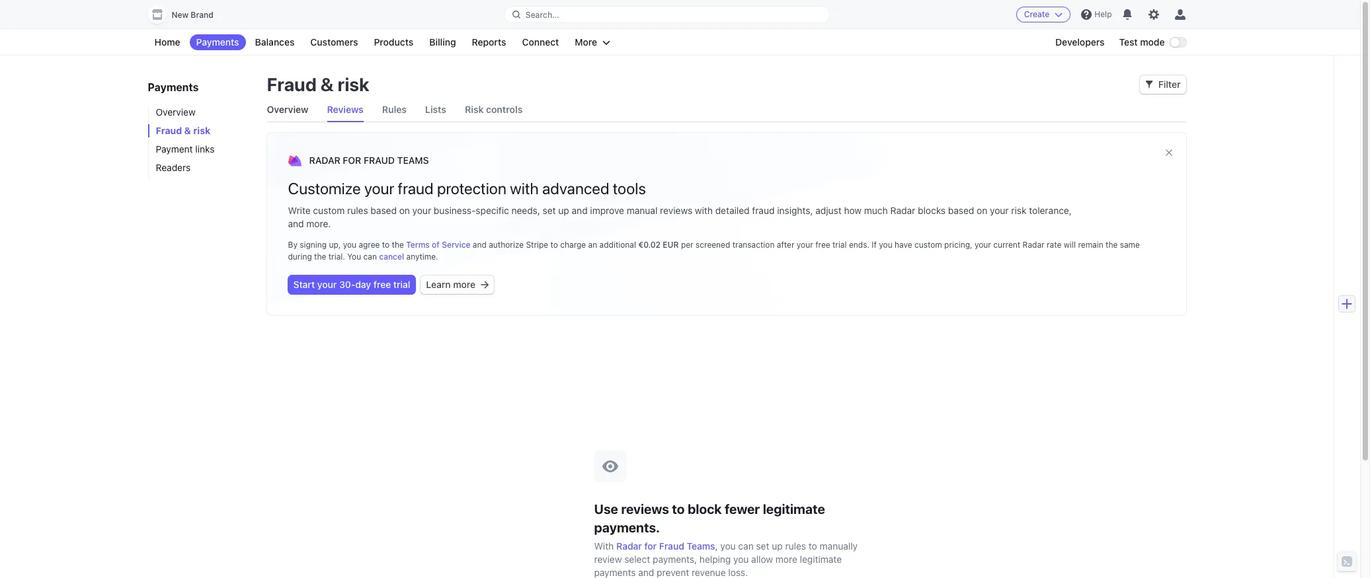 Task type: locate. For each thing, give the bounding box(es) containing it.
0 vertical spatial &
[[320, 73, 334, 95]]

, you can set up rules to manually review select payments, helping you allow more legitimate payments and prevent revenue loss.
[[594, 541, 858, 578]]

with
[[594, 541, 614, 552]]

0 vertical spatial teams
[[397, 155, 429, 166]]

2 based from the left
[[948, 205, 974, 216]]

0 horizontal spatial overview link
[[148, 106, 254, 119]]

rate
[[1047, 240, 1062, 250]]

0 vertical spatial more
[[453, 279, 476, 290]]

authorize
[[489, 240, 524, 250]]

teams down rules link
[[397, 155, 429, 166]]

protection
[[437, 179, 506, 198]]

0 horizontal spatial risk
[[193, 125, 210, 136]]

with up "needs," on the top left
[[510, 179, 539, 198]]

1 horizontal spatial more
[[776, 554, 797, 565]]

radar up select
[[616, 541, 642, 552]]

to right "stripe"
[[551, 240, 558, 250]]

set inside , you can set up rules to manually review select payments, helping you allow more legitimate payments and prevent revenue loss.
[[756, 541, 769, 552]]

up inside write custom rules based on your business-specific needs, set up and improve manual reviews with detailed fraud insights, adjust how much radar blocks based on your risk tolerance, and more.
[[558, 205, 569, 216]]

connect link
[[515, 34, 566, 50]]

radar left rate
[[1023, 240, 1045, 250]]

up up allow at the right of the page
[[772, 541, 783, 552]]

1 horizontal spatial overview link
[[267, 98, 308, 122]]

0 horizontal spatial on
[[399, 205, 410, 216]]

risk
[[338, 73, 369, 95], [193, 125, 210, 136], [1011, 205, 1027, 216]]

0 horizontal spatial with
[[510, 179, 539, 198]]

for
[[343, 155, 361, 166], [644, 541, 657, 552]]

can up allow at the right of the page
[[738, 541, 754, 552]]

2 vertical spatial risk
[[1011, 205, 1027, 216]]

fraud right the detailed
[[752, 205, 775, 216]]

set right "needs," on the top left
[[543, 205, 556, 216]]

1 vertical spatial rules
[[785, 541, 806, 552]]

1 horizontal spatial risk
[[338, 73, 369, 95]]

payments,
[[653, 554, 697, 565]]

0 horizontal spatial custom
[[313, 205, 345, 216]]

30-
[[339, 279, 355, 290]]

the up cancel link
[[392, 240, 404, 250]]

set inside write custom rules based on your business-specific needs, set up and improve manual reviews with detailed fraud insights, adjust how much radar blocks based on your risk tolerance, and more.
[[543, 205, 556, 216]]

0 vertical spatial rules
[[347, 205, 368, 216]]

day
[[355, 279, 371, 290]]

help
[[1095, 9, 1112, 19]]

based right blocks
[[948, 205, 974, 216]]

trial down the cancel anytime.
[[393, 279, 410, 290]]

custom inside write custom rules based on your business-specific needs, set up and improve manual reviews with detailed fraud insights, adjust how much radar blocks based on your risk tolerance, and more.
[[313, 205, 345, 216]]

1 vertical spatial free
[[373, 279, 391, 290]]

overview link
[[267, 98, 308, 122], [148, 106, 254, 119]]

1 horizontal spatial free
[[815, 240, 830, 250]]

set
[[543, 205, 556, 216], [756, 541, 769, 552]]

new
[[172, 10, 189, 20]]

lists
[[425, 104, 446, 115]]

1 horizontal spatial rules
[[785, 541, 806, 552]]

anytime.
[[406, 252, 438, 262]]

up
[[558, 205, 569, 216], [772, 541, 783, 552]]

customize
[[288, 179, 361, 198]]

fraud & risk up reviews
[[267, 73, 369, 95]]

0 horizontal spatial based
[[371, 205, 397, 216]]

on right blocks
[[977, 205, 987, 216]]

and down select
[[638, 567, 654, 578]]

0 horizontal spatial fraud
[[398, 179, 434, 198]]

reviews up payments.
[[621, 502, 669, 517]]

to up cancel link
[[382, 240, 390, 250]]

risk controls
[[465, 104, 523, 115]]

0 vertical spatial fraud
[[398, 179, 434, 198]]

pricing,
[[944, 240, 972, 250]]

1 vertical spatial reviews
[[621, 502, 669, 517]]

your left current
[[975, 240, 991, 250]]

reviews link
[[327, 98, 364, 122]]

trial.
[[328, 252, 345, 262]]

1 horizontal spatial set
[[756, 541, 769, 552]]

balances
[[255, 36, 295, 48]]

1 horizontal spatial overview
[[267, 104, 308, 115]]

you
[[343, 240, 356, 250], [879, 240, 892, 250], [720, 541, 736, 552], [733, 554, 749, 565]]

create button
[[1016, 7, 1071, 22]]

0 horizontal spatial &
[[184, 125, 191, 136]]

up down advanced
[[558, 205, 569, 216]]

rules up agree
[[347, 205, 368, 216]]

additional
[[599, 240, 636, 250]]

search…
[[526, 10, 559, 20]]

overview link left reviews link
[[267, 98, 308, 122]]

0 vertical spatial can
[[363, 252, 377, 262]]

1 vertical spatial fraud & risk
[[156, 125, 210, 136]]

1 vertical spatial for
[[644, 541, 657, 552]]

risk
[[465, 104, 484, 115]]

learn more
[[426, 279, 476, 290]]

0 vertical spatial set
[[543, 205, 556, 216]]

customize your fraud protection with advanced tools
[[288, 179, 646, 198]]

to left manually
[[809, 541, 817, 552]]

trial left ends. at right
[[833, 240, 847, 250]]

lists link
[[425, 98, 446, 122]]

0 vertical spatial up
[[558, 205, 569, 216]]

overview up "fraud & risk" link
[[156, 106, 196, 118]]

0 vertical spatial custom
[[313, 205, 345, 216]]

on up terms on the top left
[[399, 205, 410, 216]]

overview for fraud & risk
[[156, 106, 196, 118]]

1 vertical spatial set
[[756, 541, 769, 552]]

0 vertical spatial reviews
[[660, 205, 692, 216]]

radar right much
[[890, 205, 915, 216]]

start your 30-day free trial
[[293, 279, 410, 290]]

1 horizontal spatial with
[[695, 205, 713, 216]]

your left 30- at the left
[[317, 279, 337, 290]]

learn
[[426, 279, 451, 290]]

1 vertical spatial fraud
[[752, 205, 775, 216]]

1 horizontal spatial up
[[772, 541, 783, 552]]

payments down home link
[[148, 81, 199, 93]]

radar inside write custom rules based on your business-specific needs, set up and improve manual reviews with detailed fraud insights, adjust how much radar blocks based on your risk tolerance, and more.
[[890, 205, 915, 216]]

1 vertical spatial can
[[738, 541, 754, 552]]

0 vertical spatial with
[[510, 179, 539, 198]]

more inside , you can set up rules to manually review select payments, helping you allow more legitimate payments and prevent revenue loss.
[[776, 554, 797, 565]]

overview link up "fraud & risk" link
[[148, 106, 254, 119]]

0 vertical spatial free
[[815, 240, 830, 250]]

0 vertical spatial trial
[[833, 240, 847, 250]]

1 horizontal spatial fraud
[[752, 205, 775, 216]]

customers
[[310, 36, 358, 48]]

you up the you
[[343, 240, 356, 250]]

1 vertical spatial with
[[695, 205, 713, 216]]

0 vertical spatial fraud & risk
[[267, 73, 369, 95]]

transaction
[[732, 240, 775, 250]]

the down signing
[[314, 252, 326, 262]]

for up customize
[[343, 155, 361, 166]]

rules left manually
[[785, 541, 806, 552]]

1 horizontal spatial custom
[[914, 240, 942, 250]]

teams
[[397, 155, 429, 166], [687, 541, 715, 552]]

agree
[[359, 240, 380, 250]]

after
[[777, 240, 794, 250]]

can down agree
[[363, 252, 377, 262]]

1 vertical spatial &
[[184, 125, 191, 136]]

to left block
[[672, 502, 685, 517]]

brand
[[191, 10, 213, 20]]

needs,
[[511, 205, 540, 216]]

can inside per screened transaction after your free trial ends. if you have custom pricing, your current radar rate will remain the same during the trial. you can
[[363, 252, 377, 262]]

1 horizontal spatial can
[[738, 541, 754, 552]]

on
[[399, 205, 410, 216], [977, 205, 987, 216]]

1 horizontal spatial the
[[392, 240, 404, 250]]

0 horizontal spatial set
[[543, 205, 556, 216]]

block
[[688, 502, 722, 517]]

remain
[[1078, 240, 1103, 250]]

1 vertical spatial trial
[[393, 279, 410, 290]]

adjust
[[816, 205, 842, 216]]

1 based from the left
[[371, 205, 397, 216]]

1 vertical spatial more
[[776, 554, 797, 565]]

more left svg image
[[453, 279, 476, 290]]

screened
[[696, 240, 730, 250]]

free inside per screened transaction after your free trial ends. if you have custom pricing, your current radar rate will remain the same during the trial. you can
[[815, 240, 830, 250]]

radar
[[309, 155, 340, 166], [890, 205, 915, 216], [1023, 240, 1045, 250], [616, 541, 642, 552]]

overview link for reviews
[[267, 98, 308, 122]]

more.
[[306, 218, 331, 229]]

risk up links
[[193, 125, 210, 136]]

with left the detailed
[[695, 205, 713, 216]]

you right the ,
[[720, 541, 736, 552]]

0 horizontal spatial overview
[[156, 106, 196, 118]]

charge
[[560, 240, 586, 250]]

custom up the more.
[[313, 205, 345, 216]]

set up allow at the right of the page
[[756, 541, 769, 552]]

overview inside tab list
[[267, 104, 308, 115]]

for up select
[[644, 541, 657, 552]]

you inside per screened transaction after your free trial ends. if you have custom pricing, your current radar rate will remain the same during the trial. you can
[[879, 240, 892, 250]]

1 horizontal spatial teams
[[687, 541, 715, 552]]

teams up helping
[[687, 541, 715, 552]]

& up payment links
[[184, 125, 191, 136]]

payments down the brand
[[196, 36, 239, 48]]

fraud inside write custom rules based on your business-specific needs, set up and improve manual reviews with detailed fraud insights, adjust how much radar blocks based on your risk tolerance, and more.
[[752, 205, 775, 216]]

can
[[363, 252, 377, 262], [738, 541, 754, 552]]

the
[[392, 240, 404, 250], [1106, 240, 1118, 250], [314, 252, 326, 262]]

your
[[364, 179, 394, 198], [412, 205, 431, 216], [990, 205, 1009, 216], [797, 240, 813, 250], [975, 240, 991, 250], [317, 279, 337, 290]]

0 horizontal spatial can
[[363, 252, 377, 262]]

0 horizontal spatial teams
[[397, 155, 429, 166]]

0 vertical spatial for
[[343, 155, 361, 166]]

2 horizontal spatial risk
[[1011, 205, 1027, 216]]

free down adjust
[[815, 240, 830, 250]]

0 horizontal spatial the
[[314, 252, 326, 262]]

more right allow at the right of the page
[[776, 554, 797, 565]]

fraud down radar for fraud teams
[[398, 179, 434, 198]]

fraud & risk
[[267, 73, 369, 95], [156, 125, 210, 136]]

and inside , you can set up rules to manually review select payments, helping you allow more legitimate payments and prevent revenue loss.
[[638, 567, 654, 578]]

legitimate down manually
[[800, 554, 842, 565]]

connect
[[522, 36, 559, 48]]

payments
[[196, 36, 239, 48], [148, 81, 199, 93]]

trial
[[833, 240, 847, 250], [393, 279, 410, 290]]

overview left reviews
[[267, 104, 308, 115]]

trial inside per screened transaction after your free trial ends. if you have custom pricing, your current radar rate will remain the same during the trial. you can
[[833, 240, 847, 250]]

billing
[[429, 36, 456, 48]]

0 horizontal spatial for
[[343, 155, 361, 166]]

0 horizontal spatial rules
[[347, 205, 368, 216]]

you right if
[[879, 240, 892, 250]]

service
[[442, 240, 470, 250]]

risk left the tolerance,
[[1011, 205, 1027, 216]]

risk controls link
[[465, 98, 523, 122]]

how
[[844, 205, 862, 216]]

reviews right 'manual'
[[660, 205, 692, 216]]

test mode
[[1119, 36, 1165, 48]]

custom right have
[[914, 240, 942, 250]]

&
[[320, 73, 334, 95], [184, 125, 191, 136]]

legitimate
[[763, 502, 825, 517], [800, 554, 842, 565]]

per
[[681, 240, 693, 250]]

0 horizontal spatial free
[[373, 279, 391, 290]]

radar for fraud teams link
[[616, 540, 715, 553]]

balances link
[[248, 34, 301, 50]]

based
[[371, 205, 397, 216], [948, 205, 974, 216]]

risk up reviews
[[338, 73, 369, 95]]

1 vertical spatial legitimate
[[800, 554, 842, 565]]

tab list
[[267, 98, 1186, 122]]

1 horizontal spatial &
[[320, 73, 334, 95]]

legitimate inside use reviews to block fewer legitimate payments.
[[763, 502, 825, 517]]

& up reviews
[[320, 73, 334, 95]]

custom inside per screened transaction after your free trial ends. if you have custom pricing, your current radar rate will remain the same during the trial. you can
[[914, 240, 942, 250]]

0 vertical spatial risk
[[338, 73, 369, 95]]

1 horizontal spatial based
[[948, 205, 974, 216]]

free right day
[[373, 279, 391, 290]]

based up agree
[[371, 205, 397, 216]]

can inside , you can set up rules to manually review select payments, helping you allow more legitimate payments and prevent revenue loss.
[[738, 541, 754, 552]]

new brand
[[172, 10, 213, 20]]

Search… search field
[[504, 6, 829, 23]]

0 vertical spatial legitimate
[[763, 502, 825, 517]]

1 vertical spatial teams
[[687, 541, 715, 552]]

fraud & risk up payment links
[[156, 125, 210, 136]]

1 vertical spatial custom
[[914, 240, 942, 250]]

1 vertical spatial up
[[772, 541, 783, 552]]

risk inside write custom rules based on your business-specific needs, set up and improve manual reviews with detailed fraud insights, adjust how much radar blocks based on your risk tolerance, and more.
[[1011, 205, 1027, 216]]

0 horizontal spatial up
[[558, 205, 569, 216]]

custom
[[313, 205, 345, 216], [914, 240, 942, 250]]

1 horizontal spatial on
[[977, 205, 987, 216]]

per screened transaction after your free trial ends. if you have custom pricing, your current radar rate will remain the same during the trial. you can
[[288, 240, 1140, 262]]

legitimate right fewer
[[763, 502, 825, 517]]

more
[[575, 36, 597, 48]]

will
[[1064, 240, 1076, 250]]

and right the service
[[473, 240, 487, 250]]

1 horizontal spatial trial
[[833, 240, 847, 250]]

0 horizontal spatial trial
[[393, 279, 410, 290]]

the left same
[[1106, 240, 1118, 250]]



Task type: describe. For each thing, give the bounding box(es) containing it.
start
[[293, 279, 315, 290]]

advanced
[[542, 179, 609, 198]]

filter button
[[1140, 75, 1186, 94]]

filter
[[1158, 79, 1181, 90]]

loss.
[[728, 567, 748, 578]]

select
[[624, 554, 650, 565]]

2 horizontal spatial the
[[1106, 240, 1118, 250]]

0 horizontal spatial more
[[453, 279, 476, 290]]

products
[[374, 36, 413, 48]]

1 vertical spatial risk
[[193, 125, 210, 136]]

fraud up payments,
[[659, 541, 684, 552]]

business-
[[434, 205, 476, 216]]

terms of service link
[[406, 240, 470, 250]]

learn more link
[[421, 276, 494, 294]]

to inside use reviews to block fewer legitimate payments.
[[672, 502, 685, 517]]

terms
[[406, 240, 430, 250]]

your inside button
[[317, 279, 337, 290]]

radar for fraud teams
[[309, 155, 429, 166]]

1 horizontal spatial for
[[644, 541, 657, 552]]

blocks
[[918, 205, 946, 216]]

controls
[[486, 104, 523, 115]]

reviews inside use reviews to block fewer legitimate payments.
[[621, 502, 669, 517]]

svg image
[[481, 281, 489, 289]]

cancel anytime.
[[379, 252, 438, 262]]

payments link
[[190, 34, 246, 50]]

overview for reviews
[[267, 104, 308, 115]]

rules inside write custom rules based on your business-specific needs, set up and improve manual reviews with detailed fraud insights, adjust how much radar blocks based on your risk tolerance, and more.
[[347, 205, 368, 216]]

start your 30-day free trial button
[[288, 276, 416, 294]]

your left business-
[[412, 205, 431, 216]]

revenue
[[692, 567, 726, 578]]

fraud up payment
[[156, 125, 182, 136]]

signing
[[300, 240, 327, 250]]

and down write
[[288, 218, 304, 229]]

payment
[[156, 143, 193, 155]]

1 horizontal spatial fraud & risk
[[267, 73, 369, 95]]

customers link
[[304, 34, 365, 50]]

overview link for fraud & risk
[[148, 106, 254, 119]]

,
[[715, 541, 718, 552]]

products link
[[367, 34, 420, 50]]

tolerance,
[[1029, 205, 1072, 216]]

more button
[[568, 34, 617, 50]]

have
[[895, 240, 912, 250]]

fraud down rules link
[[364, 155, 395, 166]]

to inside , you can set up rules to manually review select payments, helping you allow more legitimate payments and prevent revenue loss.
[[809, 541, 817, 552]]

test
[[1119, 36, 1138, 48]]

improve
[[590, 205, 624, 216]]

help button
[[1076, 4, 1117, 25]]

mode
[[1140, 36, 1165, 48]]

reports link
[[465, 34, 513, 50]]

same
[[1120, 240, 1140, 250]]

payments
[[594, 567, 636, 578]]

by signing up, you agree to the terms of service and authorize stripe to charge an additional €0.02 eur
[[288, 240, 679, 250]]

create
[[1024, 9, 1050, 19]]

billing link
[[423, 34, 463, 50]]

readers
[[156, 162, 191, 173]]

0 horizontal spatial fraud & risk
[[156, 125, 210, 136]]

up,
[[329, 240, 341, 250]]

prevent
[[657, 567, 689, 578]]

payment links link
[[148, 143, 254, 156]]

up inside , you can set up rules to manually review select payments, helping you allow more legitimate payments and prevent revenue loss.
[[772, 541, 783, 552]]

if
[[872, 240, 877, 250]]

1 vertical spatial payments
[[148, 81, 199, 93]]

rules link
[[382, 98, 407, 122]]

manually
[[820, 541, 858, 552]]

trial inside start your 30-day free trial button
[[393, 279, 410, 290]]

with radar for fraud teams
[[594, 541, 715, 552]]

much
[[864, 205, 888, 216]]

developers
[[1055, 36, 1105, 48]]

fraud & risk link
[[148, 124, 254, 138]]

your up current
[[990, 205, 1009, 216]]

with inside write custom rules based on your business-specific needs, set up and improve manual reviews with detailed fraud insights, adjust how much radar blocks based on your risk tolerance, and more.
[[695, 205, 713, 216]]

use reviews to block fewer legitimate payments.
[[594, 502, 825, 535]]

fewer
[[725, 502, 760, 517]]

2 on from the left
[[977, 205, 987, 216]]

payment links
[[156, 143, 215, 155]]

your down radar for fraud teams
[[364, 179, 394, 198]]

legitimate inside , you can set up rules to manually review select payments, helping you allow more legitimate payments and prevent revenue loss.
[[800, 554, 842, 565]]

use
[[594, 502, 618, 517]]

payments.
[[594, 520, 660, 535]]

rules inside , you can set up rules to manually review select payments, helping you allow more legitimate payments and prevent revenue loss.
[[785, 541, 806, 552]]

free inside button
[[373, 279, 391, 290]]

during
[[288, 252, 312, 262]]

new brand button
[[148, 5, 227, 24]]

Search… text field
[[504, 6, 829, 23]]

€0.02
[[638, 240, 661, 250]]

and down advanced
[[572, 205, 588, 216]]

reviews
[[327, 104, 364, 115]]

1 on from the left
[[399, 205, 410, 216]]

ends.
[[849, 240, 870, 250]]

svg image
[[1145, 81, 1153, 89]]

radar inside per screened transaction after your free trial ends. if you have custom pricing, your current radar rate will remain the same during the trial. you can
[[1023, 240, 1045, 250]]

home link
[[148, 34, 187, 50]]

write custom rules based on your business-specific needs, set up and improve manual reviews with detailed fraud insights, adjust how much radar blocks based on your risk tolerance, and more.
[[288, 205, 1072, 229]]

an
[[588, 240, 597, 250]]

0 vertical spatial payments
[[196, 36, 239, 48]]

by
[[288, 240, 298, 250]]

manual
[[627, 205, 658, 216]]

your right after
[[797, 240, 813, 250]]

eur
[[663, 240, 679, 250]]

specific
[[476, 205, 509, 216]]

tab list containing overview
[[267, 98, 1186, 122]]

radar up customize
[[309, 155, 340, 166]]

links
[[195, 143, 215, 155]]

you
[[347, 252, 361, 262]]

you up loss.
[[733, 554, 749, 565]]

fraud down balances "link"
[[267, 73, 317, 95]]

write
[[288, 205, 311, 216]]

reviews inside write custom rules based on your business-specific needs, set up and improve manual reviews with detailed fraud insights, adjust how much radar blocks based on your risk tolerance, and more.
[[660, 205, 692, 216]]



Task type: vqa. For each thing, say whether or not it's contained in the screenshot.
rightmost Overview
yes



